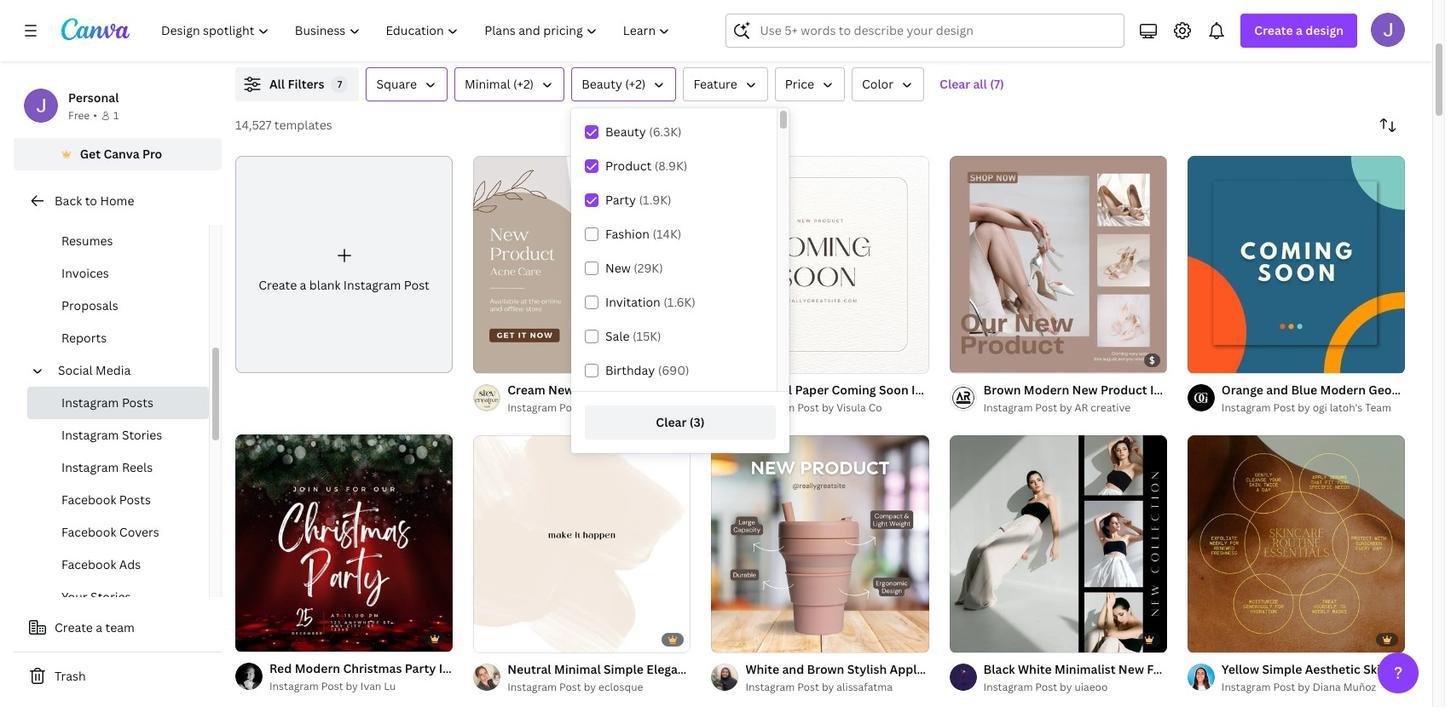 Task type: vqa. For each thing, say whether or not it's contained in the screenshot.
it's
no



Task type: describe. For each thing, give the bounding box(es) containing it.
beauty (+2) button
[[572, 67, 677, 101]]

clear all (7)
[[940, 76, 1005, 92]]

visula
[[837, 401, 866, 416]]

birthday (690)
[[606, 362, 690, 379]]

beauty for beauty (+2)
[[582, 76, 623, 92]]

instagram posts
[[61, 395, 153, 411]]

instagram post by eclosque link
[[508, 680, 691, 697]]

reports link
[[27, 322, 209, 355]]

square
[[377, 76, 417, 92]]

invoices link
[[27, 258, 209, 290]]

top level navigation element
[[150, 14, 685, 48]]

posts for facebook posts
[[119, 492, 151, 508]]

feature button
[[684, 67, 768, 101]]

fashion
[[606, 226, 650, 242]]

7 filter options selected element
[[331, 76, 348, 93]]

instagram post by visula co link
[[746, 400, 929, 417]]

orange and blue modern geometric co link
[[1222, 381, 1446, 400]]

coming
[[832, 382, 876, 398]]

red
[[270, 661, 292, 678]]

(+2) for beauty (+2)
[[625, 76, 646, 92]]

stories for your stories
[[90, 589, 131, 606]]

co inside minimal paper coming soon instagram post instagram post by visula co
[[869, 401, 882, 416]]

co inside orange and blue modern geometric co instagram post by ogi latoh's team
[[1433, 382, 1446, 398]]

by left uiaeoo
[[1060, 681, 1073, 695]]

simple
[[604, 662, 644, 678]]

by left diana
[[1298, 681, 1311, 695]]

cream new product acne care instagram post link
[[508, 381, 775, 400]]

product (8.9k)
[[606, 158, 688, 174]]

all filters
[[270, 76, 324, 92]]

uiaeoo
[[1075, 681, 1108, 695]]

media
[[96, 362, 131, 379]]

product inside cream new product acne care instagram post instagram post by stevcreative
[[577, 382, 624, 398]]

creative
[[1091, 401, 1131, 416]]

instagram inside instagram post by uiaeoo link
[[984, 681, 1033, 695]]

stevcreative
[[599, 401, 661, 416]]

instagram reels
[[61, 460, 153, 476]]

lu
[[384, 680, 396, 695]]

by inside red modern christmas party instagram post instagram post by ivan lu
[[346, 680, 358, 695]]

(+2) for minimal (+2)
[[513, 76, 534, 92]]

1 horizontal spatial new
[[606, 260, 631, 276]]

Search search field
[[760, 14, 1114, 47]]

by left alissafatma
[[822, 681, 834, 695]]

ogi
[[1313, 401, 1328, 416]]

minimal inside neutral minimal simple elegant quote instagram post instagram post by eclosque
[[554, 662, 601, 678]]

by inside cream new product acne care instagram post instagram post by stevcreative
[[584, 401, 596, 416]]

instagram post by ivan lu link
[[270, 679, 453, 696]]

neutral minimal simple elegant quote instagram post link
[[508, 661, 819, 680]]

price
[[785, 76, 815, 92]]

facebook ads link
[[27, 549, 209, 582]]

instagram post by ogi latoh's team link
[[1222, 400, 1406, 417]]

post inside create a blank instagram post element
[[404, 277, 430, 293]]

minimal for minimal paper coming soon instagram post instagram post by visula co
[[746, 382, 792, 398]]

14,527 templates
[[235, 117, 332, 133]]

christmas
[[343, 661, 402, 678]]

a for blank
[[300, 277, 307, 293]]

by inside orange and blue modern geometric co instagram post by ogi latoh's team
[[1298, 401, 1311, 416]]

minimal for minimal (+2)
[[465, 76, 511, 92]]

fashion (14k)
[[606, 226, 682, 242]]

resumes link
[[27, 225, 209, 258]]

social media
[[58, 362, 131, 379]]

facebook for facebook ads
[[61, 557, 116, 573]]

create a blank instagram post element
[[235, 156, 453, 374]]

templates
[[274, 117, 332, 133]]

facebook for facebook covers
[[61, 525, 116, 541]]

ads
[[119, 557, 141, 573]]

blue
[[1292, 382, 1318, 398]]

proposals
[[61, 298, 118, 314]]

cream
[[508, 382, 546, 398]]

create for create a team
[[55, 620, 93, 636]]

color
[[862, 76, 894, 92]]

minimal paper coming soon instagram post link
[[746, 381, 999, 400]]

eclosque
[[599, 681, 643, 695]]

a for design
[[1296, 22, 1303, 38]]

by inside minimal paper coming soon instagram post instagram post by visula co
[[822, 401, 834, 416]]

post inside the instagram post by alissafatma link
[[798, 681, 820, 695]]

black white minimalist new fashion collection - instagram post image
[[950, 436, 1167, 654]]

facebook posts
[[61, 492, 151, 508]]

your
[[61, 589, 88, 606]]

cream new product acne care instagram post instagram post by stevcreative
[[508, 382, 775, 416]]

product inside brown modern new product  instagram post instagram post by ar creative
[[1101, 382, 1148, 398]]

(6.3k)
[[649, 124, 682, 140]]

new (29k)
[[606, 260, 663, 276]]

14,527
[[235, 117, 272, 133]]

instagram post by uiaeoo link
[[984, 680, 1167, 697]]

clear (3)
[[656, 415, 705, 431]]

party inside red modern christmas party instagram post instagram post by ivan lu
[[405, 661, 436, 678]]

beauty (+2)
[[582, 76, 646, 92]]

brown modern new product  instagram post image
[[950, 156, 1167, 374]]

instagram post by stevcreative link
[[508, 400, 691, 417]]

trash link
[[14, 660, 222, 694]]

minimal (+2) button
[[455, 67, 565, 101]]

modern inside orange and blue modern geometric co instagram post by ogi latoh's team
[[1321, 382, 1366, 398]]

(15k)
[[633, 328, 662, 345]]

quote
[[693, 662, 729, 678]]

get canva pro button
[[14, 138, 222, 171]]

white and brown stylish appliances product features instagram post image
[[712, 436, 929, 654]]

(3)
[[690, 415, 705, 431]]

clear (3) button
[[585, 406, 776, 440]]

invitation
[[606, 294, 661, 310]]

beauty for beauty (6.3k)
[[606, 124, 646, 140]]

instagram inside instagram post by diana muñoz link
[[1222, 681, 1271, 695]]

instagram post templates image
[[1042, 0, 1406, 47]]

by inside brown modern new product  instagram post instagram post by ar creative
[[1060, 401, 1073, 416]]

modern for red modern christmas party instagram post
[[295, 661, 340, 678]]

square button
[[366, 67, 448, 101]]

cream new product acne care instagram post image
[[474, 156, 691, 374]]

instagram inside create a blank instagram post element
[[344, 277, 401, 293]]

post inside instagram post by uiaeoo link
[[1036, 681, 1058, 695]]

instagram reels link
[[27, 452, 209, 484]]

paper
[[795, 382, 829, 398]]

to
[[85, 193, 97, 209]]



Task type: locate. For each thing, give the bounding box(es) containing it.
a left blank
[[300, 277, 307, 293]]

red modern christmas party instagram post image
[[235, 435, 453, 653]]

clear inside button
[[940, 76, 971, 92]]

new left the (29k)
[[606, 260, 631, 276]]

feature
[[694, 76, 738, 92]]

clear for clear all (7)
[[940, 76, 971, 92]]

neutral minimal simple elegant quote instagram post instagram post by eclosque
[[508, 662, 819, 695]]

1 vertical spatial beauty
[[606, 124, 646, 140]]

create a design
[[1255, 22, 1344, 38]]

facebook for facebook posts
[[61, 492, 116, 508]]

0 horizontal spatial party
[[405, 661, 436, 678]]

geometric
[[1369, 382, 1431, 398]]

proposals link
[[27, 290, 209, 322]]

orange and blue modern geometric coming soon image
[[1188, 156, 1406, 374]]

new
[[606, 260, 631, 276], [548, 382, 574, 398], [1073, 382, 1098, 398]]

create down your
[[55, 620, 93, 636]]

0 vertical spatial create
[[1255, 22, 1294, 38]]

(690)
[[658, 362, 690, 379]]

co down minimal paper coming soon instagram post link
[[869, 401, 882, 416]]

posts down "social media" "link"
[[122, 395, 153, 411]]

1 facebook from the top
[[61, 492, 116, 508]]

modern right the red
[[295, 661, 340, 678]]

(1.6k)
[[664, 294, 696, 310]]

jacob simon image
[[1372, 13, 1406, 47]]

clear left (3)
[[656, 415, 687, 431]]

0 horizontal spatial a
[[96, 620, 102, 636]]

1 horizontal spatial (+2)
[[625, 76, 646, 92]]

0 vertical spatial posts
[[122, 395, 153, 411]]

orange
[[1222, 382, 1264, 398]]

posts
[[122, 395, 153, 411], [119, 492, 151, 508]]

0 vertical spatial minimal
[[465, 76, 511, 92]]

(14k)
[[653, 226, 682, 242]]

stories up create a team button
[[90, 589, 131, 606]]

0 vertical spatial clear
[[940, 76, 971, 92]]

brown modern new product  instagram post link
[[984, 381, 1238, 400]]

modern
[[1024, 382, 1070, 398], [1321, 382, 1366, 398], [295, 661, 340, 678]]

1 vertical spatial create
[[259, 277, 297, 293]]

1 vertical spatial minimal
[[746, 382, 792, 398]]

facebook up the your stories
[[61, 557, 116, 573]]

instagram post by ar creative link
[[984, 400, 1167, 417]]

post inside instagram post by diana muñoz link
[[1274, 681, 1296, 695]]

1 vertical spatial a
[[300, 277, 307, 293]]

posts for instagram posts
[[122, 395, 153, 411]]

red modern christmas party instagram post link
[[270, 660, 526, 679]]

modern inside red modern christmas party instagram post instagram post by ivan lu
[[295, 661, 340, 678]]

(+2) inside minimal (+2) button
[[513, 76, 534, 92]]

2 vertical spatial facebook
[[61, 557, 116, 573]]

neutral minimal simple elegant quote instagram post image
[[474, 436, 691, 654]]

facebook down instagram reels
[[61, 492, 116, 508]]

create
[[1255, 22, 1294, 38], [259, 277, 297, 293], [55, 620, 93, 636]]

modern inside brown modern new product  instagram post instagram post by ar creative
[[1024, 382, 1070, 398]]

minimal right square button
[[465, 76, 511, 92]]

instagram inside orange and blue modern geometric co instagram post by ogi latoh's team
[[1222, 401, 1271, 416]]

create a team
[[55, 620, 135, 636]]

price button
[[775, 67, 845, 101]]

(+2) inside "beauty (+2)" button
[[625, 76, 646, 92]]

design
[[1306, 22, 1344, 38]]

1 vertical spatial co
[[869, 401, 882, 416]]

invoices
[[61, 265, 109, 281]]

by left ar
[[1060, 401, 1073, 416]]

stories up reels
[[122, 427, 162, 444]]

clear inside button
[[656, 415, 687, 431]]

by left stevcreative
[[584, 401, 596, 416]]

1 horizontal spatial co
[[1433, 382, 1446, 398]]

0 horizontal spatial modern
[[295, 661, 340, 678]]

2 vertical spatial minimal
[[554, 662, 601, 678]]

2 horizontal spatial create
[[1255, 22, 1294, 38]]

2 horizontal spatial a
[[1296, 22, 1303, 38]]

by left "ivan" on the bottom left
[[346, 680, 358, 695]]

1 (+2) from the left
[[513, 76, 534, 92]]

instagram inside instagram stories link
[[61, 427, 119, 444]]

modern for brown modern new product  instagram post
[[1024, 382, 1070, 398]]

create a blank instagram post
[[259, 277, 430, 293]]

2 horizontal spatial modern
[[1321, 382, 1366, 398]]

1 horizontal spatial modern
[[1024, 382, 1070, 398]]

posts inside facebook posts "link"
[[119, 492, 151, 508]]

and
[[1267, 382, 1289, 398]]

a left team
[[96, 620, 102, 636]]

minimal left paper
[[746, 382, 792, 398]]

1 horizontal spatial minimal
[[554, 662, 601, 678]]

care
[[659, 382, 685, 398]]

ivan
[[361, 680, 382, 695]]

new inside brown modern new product  instagram post instagram post by ar creative
[[1073, 382, 1098, 398]]

2 vertical spatial a
[[96, 620, 102, 636]]

0 horizontal spatial (+2)
[[513, 76, 534, 92]]

a inside button
[[96, 620, 102, 636]]

(1.9k)
[[639, 192, 672, 208]]

0 horizontal spatial create
[[55, 620, 93, 636]]

team
[[105, 620, 135, 636]]

$
[[1150, 354, 1156, 367]]

orange and blue modern geometric co instagram post by ogi latoh's team
[[1222, 382, 1446, 416]]

minimal up instagram post by eclosque link on the bottom of page
[[554, 662, 601, 678]]

create for create a blank instagram post
[[259, 277, 297, 293]]

get
[[80, 146, 101, 162]]

Sort by button
[[1372, 108, 1406, 142]]

3 facebook from the top
[[61, 557, 116, 573]]

modern up latoh's
[[1321, 382, 1366, 398]]

yellow simple aesthetic skincare tips infographic instagram post image
[[1188, 436, 1406, 654]]

instagram post by uiaeoo
[[984, 681, 1108, 695]]

free
[[68, 108, 90, 123]]

personal
[[68, 90, 119, 106]]

beauty inside button
[[582, 76, 623, 92]]

by left eclosque at bottom left
[[584, 681, 596, 695]]

create left blank
[[259, 277, 297, 293]]

0 vertical spatial party
[[606, 192, 636, 208]]

1 horizontal spatial party
[[606, 192, 636, 208]]

back
[[55, 193, 82, 209]]

party left "(1.9k)" on the top left of the page
[[606, 192, 636, 208]]

0 horizontal spatial minimal
[[465, 76, 511, 92]]

product up creative
[[1101, 382, 1148, 398]]

new inside cream new product acne care instagram post instagram post by stevcreative
[[548, 382, 574, 398]]

muñoz
[[1344, 681, 1377, 695]]

create inside button
[[55, 620, 93, 636]]

product up the instagram post by stevcreative link
[[577, 382, 624, 398]]

facebook covers
[[61, 525, 159, 541]]

a left design
[[1296, 22, 1303, 38]]

0 vertical spatial stories
[[122, 427, 162, 444]]

your stories link
[[27, 582, 209, 614]]

stories
[[122, 427, 162, 444], [90, 589, 131, 606]]

neutral
[[508, 662, 552, 678]]

soon
[[879, 382, 909, 398]]

0 vertical spatial co
[[1433, 382, 1446, 398]]

instagram post by diana muñoz link
[[1222, 680, 1406, 697]]

minimal
[[465, 76, 511, 92], [746, 382, 792, 398], [554, 662, 601, 678]]

instagram inside 'instagram reels' link
[[61, 460, 119, 476]]

1 vertical spatial facebook
[[61, 525, 116, 541]]

ar
[[1075, 401, 1089, 416]]

1
[[113, 108, 119, 123]]

1 vertical spatial clear
[[656, 415, 687, 431]]

facebook ads
[[61, 557, 141, 573]]

alissafatma
[[837, 681, 893, 695]]

minimal inside minimal paper coming soon instagram post instagram post by visula co
[[746, 382, 792, 398]]

new up ar
[[1073, 382, 1098, 398]]

None search field
[[726, 14, 1125, 48]]

instagram post by diana muñoz
[[1222, 681, 1377, 695]]

product
[[606, 158, 652, 174], [577, 382, 624, 398], [1101, 382, 1148, 398]]

a inside dropdown button
[[1296, 22, 1303, 38]]

1 horizontal spatial clear
[[940, 76, 971, 92]]

0 vertical spatial beauty
[[582, 76, 623, 92]]

facebook covers link
[[27, 517, 209, 549]]

a for team
[[96, 620, 102, 636]]

1 vertical spatial stories
[[90, 589, 131, 606]]

minimal inside button
[[465, 76, 511, 92]]

resumes
[[61, 233, 113, 249]]

0 horizontal spatial co
[[869, 401, 882, 416]]

modern up instagram post by ar creative link
[[1024, 382, 1070, 398]]

2 (+2) from the left
[[625, 76, 646, 92]]

1 vertical spatial posts
[[119, 492, 151, 508]]

latoh's
[[1330, 401, 1363, 416]]

minimal (+2)
[[465, 76, 534, 92]]

by inside neutral minimal simple elegant quote instagram post instagram post by eclosque
[[584, 681, 596, 695]]

7
[[337, 78, 342, 90]]

create a team button
[[14, 612, 222, 646]]

(29k)
[[634, 260, 663, 276]]

canva
[[104, 146, 140, 162]]

2 horizontal spatial new
[[1073, 382, 1098, 398]]

post inside orange and blue modern geometric co instagram post by ogi latoh's team
[[1274, 401, 1296, 416]]

covers
[[119, 525, 159, 541]]

sale (15k)
[[606, 328, 662, 345]]

0 vertical spatial facebook
[[61, 492, 116, 508]]

0 horizontal spatial clear
[[656, 415, 687, 431]]

new right cream
[[548, 382, 574, 398]]

party (1.9k)
[[606, 192, 672, 208]]

get canva pro
[[80, 146, 162, 162]]

1 vertical spatial party
[[405, 661, 436, 678]]

(7)
[[990, 76, 1005, 92]]

0 vertical spatial a
[[1296, 22, 1303, 38]]

diana
[[1313, 681, 1341, 695]]

beauty left (6.3k)
[[606, 124, 646, 140]]

0 horizontal spatial new
[[548, 382, 574, 398]]

post
[[404, 277, 430, 293], [749, 382, 775, 398], [973, 382, 999, 398], [1212, 382, 1238, 398], [559, 401, 581, 416], [798, 401, 820, 416], [1036, 401, 1058, 416], [1274, 401, 1296, 416], [500, 661, 526, 678], [793, 662, 819, 678], [321, 680, 343, 695], [559, 681, 581, 695], [798, 681, 820, 695], [1036, 681, 1058, 695], [1274, 681, 1296, 695]]

1 horizontal spatial create
[[259, 277, 297, 293]]

stories for instagram stories
[[122, 427, 162, 444]]

2 vertical spatial create
[[55, 620, 93, 636]]

all
[[270, 76, 285, 92]]

facebook inside "link"
[[61, 492, 116, 508]]

team
[[1366, 401, 1392, 416]]

home
[[100, 193, 134, 209]]

by left visula
[[822, 401, 834, 416]]

facebook posts link
[[27, 484, 209, 517]]

posts down reels
[[119, 492, 151, 508]]

minimal paper coming soon instagram post instagram post by visula co
[[746, 382, 999, 416]]

clear left all
[[940, 76, 971, 92]]

clear for clear (3)
[[656, 415, 687, 431]]

facebook
[[61, 492, 116, 508], [61, 525, 116, 541], [61, 557, 116, 573]]

create a blank instagram post link
[[235, 156, 453, 374]]

free •
[[68, 108, 97, 123]]

create inside dropdown button
[[1255, 22, 1294, 38]]

product up the party (1.9k)
[[606, 158, 652, 174]]

party right christmas
[[405, 661, 436, 678]]

instagram stories
[[61, 427, 162, 444]]

elegant
[[647, 662, 690, 678]]

co right geometric
[[1433, 382, 1446, 398]]

create for create a design
[[1255, 22, 1294, 38]]

trash
[[55, 669, 86, 685]]

2 facebook from the top
[[61, 525, 116, 541]]

invitation (1.6k)
[[606, 294, 696, 310]]

by left ogi
[[1298, 401, 1311, 416]]

minimal paper coming soon instagram post image
[[712, 156, 929, 374]]

beauty up beauty (6.3k)
[[582, 76, 623, 92]]

facebook up facebook ads
[[61, 525, 116, 541]]

your stories
[[61, 589, 131, 606]]

create left design
[[1255, 22, 1294, 38]]

1 horizontal spatial a
[[300, 277, 307, 293]]

2 horizontal spatial minimal
[[746, 382, 792, 398]]

clear all (7) button
[[931, 67, 1013, 101]]



